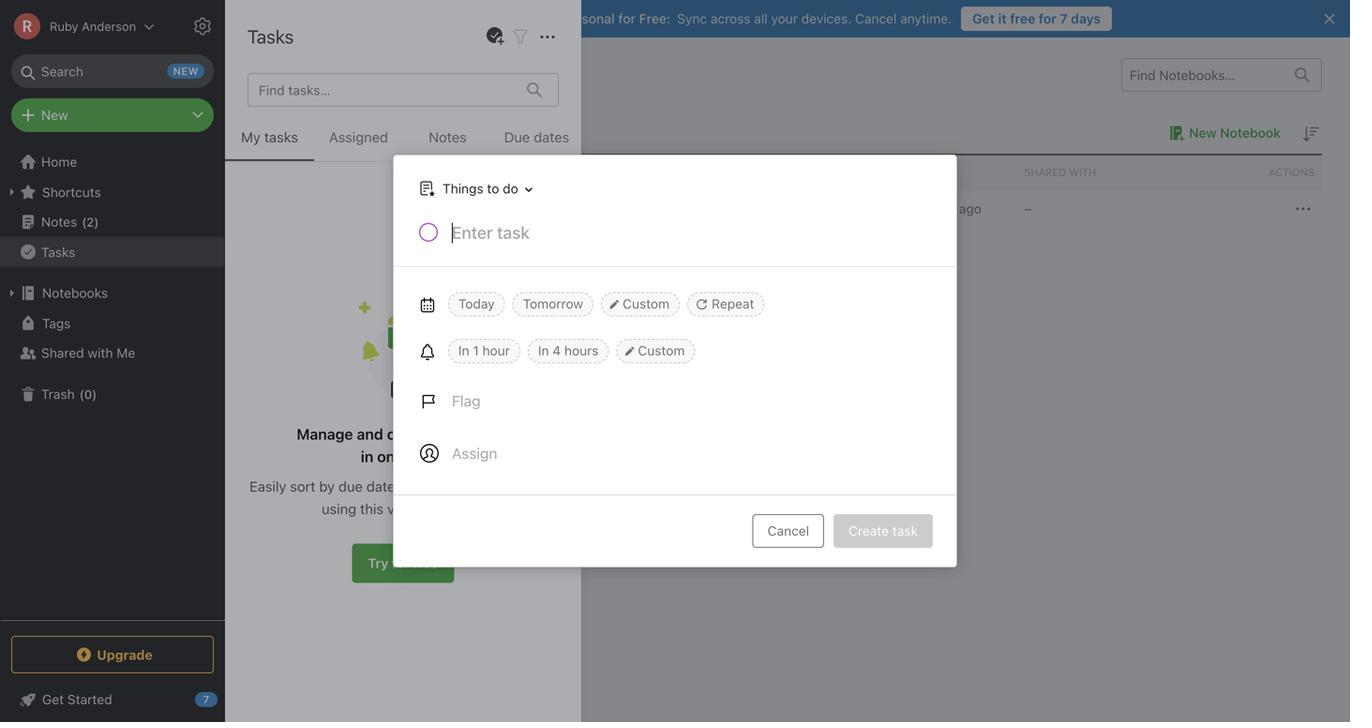 Task type: describe. For each thing, give the bounding box(es) containing it.
flag
[[452, 392, 481, 410]]

for for 7
[[1039, 11, 1057, 26]]

notebooks link
[[0, 278, 224, 308]]

) inside first notebook row
[[417, 201, 422, 217]]

new button
[[11, 98, 214, 132]]

7
[[1060, 11, 1068, 26]]

in 1 hour
[[458, 343, 510, 359]]

few
[[882, 201, 904, 217]]

create
[[849, 524, 889, 539]]

shortcuts button
[[0, 177, 224, 207]]

with
[[88, 346, 113, 361]]

new task image
[[484, 25, 506, 48]]

get it free for 7 days
[[972, 11, 1101, 26]]

sort
[[290, 479, 315, 495]]

first
[[310, 201, 337, 217]]

tomorrow button
[[513, 293, 594, 317]]

and inside the easily sort by due date, note, or assigned status using this view and more.
[[420, 501, 444, 518]]

shared with me
[[41, 346, 135, 361]]

do
[[503, 181, 518, 196]]

upgrade button
[[11, 637, 214, 674]]

1 inside notebooks element
[[253, 124, 260, 141]]

new notebook
[[1189, 125, 1281, 141]]

all inside the manage and organize tasks all in one place
[[494, 426, 510, 443]]

evernote
[[502, 11, 558, 26]]

in 4 hours button
[[528, 339, 609, 364]]

new notebook button
[[1163, 122, 1281, 144]]

shared with
[[1024, 166, 1096, 179]]

due dates
[[504, 129, 569, 145]]

dates
[[534, 129, 569, 145]]

custom for in 4 hours
[[638, 343, 685, 359]]

free:
[[639, 11, 671, 26]]

notebook for first notebook
[[340, 201, 400, 217]]

first notebook
[[310, 201, 400, 217]]

notebooks inside notebooks element
[[253, 64, 343, 86]]

things
[[443, 181, 484, 196]]

shared with me link
[[0, 338, 224, 368]]

free for for
[[413, 556, 438, 571]]

personal
[[561, 11, 615, 26]]

today button
[[448, 293, 505, 317]]

notes button
[[403, 126, 492, 161]]

due dates button
[[492, 126, 581, 161]]

to
[[487, 181, 499, 196]]

my tasks
[[241, 129, 298, 145]]

my
[[241, 129, 261, 145]]

ago
[[959, 201, 982, 217]]

and inside the manage and organize tasks all in one place
[[357, 426, 383, 443]]

across
[[711, 11, 751, 26]]

( for trash
[[79, 387, 84, 402]]

) for notes
[[94, 215, 99, 229]]

using
[[322, 501, 356, 518]]

shared with button
[[1017, 156, 1169, 189]]

trash ( 0 )
[[41, 387, 97, 402]]

in 4 hours
[[538, 343, 599, 359]]

view
[[387, 501, 416, 518]]

settings image
[[191, 15, 214, 38]]

status
[[517, 479, 557, 495]]

1 horizontal spatial all
[[754, 11, 768, 26]]

assign button
[[409, 431, 509, 476]]

anytime.
[[900, 11, 952, 26]]

it
[[998, 11, 1007, 26]]

task
[[892, 524, 918, 539]]

tree containing home
[[0, 147, 225, 620]]

for for free:
[[618, 11, 636, 26]]

expand notebooks image
[[5, 286, 20, 301]]

home link
[[0, 147, 225, 177]]

manage and organize tasks all in one place
[[297, 426, 510, 466]]

0
[[84, 387, 92, 402]]

Find Notebooks… text field
[[1122, 60, 1284, 90]]

shared
[[41, 346, 84, 361]]

custom button for tomorrow
[[601, 293, 680, 317]]

Go to note or move task field
[[410, 175, 539, 203]]

more.
[[448, 501, 485, 518]]

notes for notes ( 2 )
[[41, 214, 77, 230]]

in for in 1 hour
[[458, 343, 469, 359]]

shortcuts
[[42, 184, 101, 200]]

me
[[117, 346, 135, 361]]

manage
[[297, 426, 353, 443]]

get it free for 7 days button
[[961, 7, 1112, 31]]

free for it
[[1010, 11, 1035, 26]]

easily
[[250, 479, 286, 495]]

date,
[[366, 479, 399, 495]]



Task type: locate. For each thing, give the bounding box(es) containing it.
1 horizontal spatial new
[[1189, 125, 1217, 141]]

1 vertical spatial cancel
[[768, 524, 809, 539]]

in inside button
[[538, 343, 549, 359]]

0 horizontal spatial try
[[368, 556, 388, 571]]

tasks down notes ( 2 )
[[41, 244, 75, 260]]

try down this
[[368, 556, 388, 571]]

notes inside button
[[429, 129, 467, 145]]

sync
[[677, 11, 707, 26]]

devices.
[[801, 11, 852, 26]]

in for in 4 hours
[[538, 343, 549, 359]]

try for try evernote personal for free: sync across all your devices. cancel anytime.
[[479, 11, 499, 26]]

custom left repeat button
[[623, 296, 670, 312]]

1 horizontal spatial notebooks
[[253, 64, 343, 86]]

a
[[872, 201, 879, 217]]

all
[[754, 11, 768, 26], [494, 426, 510, 443]]

0 vertical spatial notes
[[429, 129, 467, 145]]

in 1 hour button
[[448, 339, 520, 364]]

repeat
[[712, 296, 754, 312]]

cancel inside button
[[768, 524, 809, 539]]

1 horizontal spatial and
[[420, 501, 444, 518]]

with
[[1069, 166, 1096, 179]]

0 vertical spatial new
[[41, 107, 68, 123]]

1 vertical spatial custom
[[638, 343, 685, 359]]

custom button right hours
[[616, 339, 695, 364]]

0 horizontal spatial notes
[[41, 214, 77, 230]]

notebook for new notebook
[[1220, 125, 1281, 141]]

place
[[407, 448, 446, 466]]

cancel right devices.
[[855, 11, 897, 26]]

1 left notebook
[[253, 124, 260, 141]]

free down view
[[413, 556, 438, 571]]

2 things to do button from the left
[[414, 175, 539, 203]]

easily sort by due date, note, or assigned status using this view and more.
[[250, 479, 557, 518]]

try evernote personal for free: sync across all your devices. cancel anytime.
[[479, 11, 952, 26]]

custom right hours
[[638, 343, 685, 359]]

assign
[[452, 445, 497, 463]]

assigned
[[329, 129, 388, 145]]

) inside trash ( 0 )
[[92, 387, 97, 402]]

a few minutes ago
[[872, 201, 982, 217]]

) for trash
[[92, 387, 97, 402]]

tasks right settings image
[[248, 25, 294, 47]]

note,
[[403, 479, 435, 495]]

upgrade
[[97, 648, 153, 663]]

tags
[[42, 316, 71, 331]]

try left evernote
[[479, 11, 499, 26]]

and
[[357, 426, 383, 443], [420, 501, 444, 518]]

notebook up the actions button
[[1220, 125, 1281, 141]]

1 vertical spatial tasks
[[452, 426, 490, 443]]

assigned
[[456, 479, 514, 495]]

0 vertical spatial tasks
[[248, 25, 294, 47]]

1 vertical spatial (
[[79, 387, 84, 402]]

tasks
[[248, 25, 294, 47], [41, 244, 75, 260]]

1 horizontal spatial tasks
[[248, 25, 294, 47]]

or
[[439, 479, 452, 495]]

) right first notebook
[[417, 201, 422, 217]]

minutes
[[908, 201, 956, 217]]

1 vertical spatial notebook
[[340, 201, 400, 217]]

try for free
[[368, 556, 438, 571]]

due
[[339, 479, 363, 495]]

custom button down the enter task text box
[[601, 293, 680, 317]]

0 horizontal spatial all
[[494, 426, 510, 443]]

for down view
[[392, 556, 410, 571]]

notebook
[[263, 124, 326, 141]]

repeat button
[[687, 293, 765, 317]]

1 vertical spatial try
[[368, 556, 388, 571]]

today
[[458, 296, 495, 312]]

organize
[[387, 426, 448, 443]]

all up assign
[[494, 426, 510, 443]]

( inside trash ( 0 )
[[79, 387, 84, 402]]

this
[[360, 501, 384, 518]]

1
[[253, 124, 260, 141], [473, 343, 479, 359]]

0 vertical spatial cancel
[[855, 11, 897, 26]]

in left the 4
[[538, 343, 549, 359]]

new inside button
[[1189, 125, 1217, 141]]

notes for notes
[[429, 129, 467, 145]]

tags button
[[0, 308, 224, 338]]

notes left 2 on the left
[[41, 214, 77, 230]]

create task button
[[834, 515, 933, 549]]

new up the home
[[41, 107, 68, 123]]

1 notebook
[[253, 124, 326, 141]]

notebooks up the tags
[[42, 286, 108, 301]]

home
[[41, 154, 77, 170]]

notebooks inside notebooks link
[[42, 286, 108, 301]]

2 in from the left
[[538, 343, 549, 359]]

) down shortcuts "button" on the left top
[[94, 215, 99, 229]]

1 vertical spatial custom button
[[616, 339, 695, 364]]

actions button
[[1169, 156, 1322, 189]]

1 vertical spatial new
[[1189, 125, 1217, 141]]

notes ( 2 )
[[41, 214, 99, 230]]

in left hour
[[458, 343, 469, 359]]

all left your
[[754, 11, 768, 26]]

1 things to do button from the left
[[410, 175, 539, 203]]

tasks right my at the top left of page
[[264, 129, 298, 145]]

for left 7
[[1039, 11, 1057, 26]]

( right trash
[[79, 387, 84, 402]]

notebook inside button
[[1220, 125, 1281, 141]]

1 vertical spatial notes
[[41, 214, 77, 230]]

create task
[[849, 524, 918, 539]]

tasks inside button
[[41, 244, 75, 260]]

1 inside in 1 hour button
[[473, 343, 479, 359]]

notebooks up notebook
[[253, 64, 343, 86]]

1 horizontal spatial tasks
[[452, 426, 490, 443]]

0 vertical spatial tasks
[[264, 129, 298, 145]]

custom for tomorrow
[[623, 296, 670, 312]]

try for free button
[[352, 544, 454, 584]]

( inside notes ( 2 )
[[82, 215, 87, 229]]

1 vertical spatial notebooks
[[42, 286, 108, 301]]

Search text field
[[24, 54, 201, 88]]

tasks inside button
[[264, 129, 298, 145]]

things to do
[[443, 181, 518, 196]]

0 vertical spatial 1
[[253, 124, 260, 141]]

1 horizontal spatial notebook
[[1220, 125, 1281, 141]]

your
[[771, 11, 798, 26]]

0 vertical spatial notebook
[[1220, 125, 1281, 141]]

0 vertical spatial custom button
[[601, 293, 680, 317]]

notebook inside row
[[340, 201, 400, 217]]

1 horizontal spatial free
[[1010, 11, 1035, 26]]

notebooks
[[253, 64, 343, 86], [42, 286, 108, 301]]

1 horizontal spatial try
[[479, 11, 499, 26]]

try inside try for free button
[[368, 556, 388, 571]]

2 horizontal spatial for
[[1039, 11, 1057, 26]]

0 vertical spatial try
[[479, 11, 499, 26]]

1 horizontal spatial notes
[[429, 129, 467, 145]]

2
[[87, 215, 94, 229]]

tasks inside the manage and organize tasks all in one place
[[452, 426, 490, 443]]

notebooks element
[[225, 38, 1350, 723]]

1 vertical spatial all
[[494, 426, 510, 443]]

cancel button
[[753, 515, 824, 549]]

shared
[[1024, 166, 1066, 179]]

0 horizontal spatial in
[[458, 343, 469, 359]]

–
[[1024, 201, 1032, 217]]

0 horizontal spatial tasks
[[264, 129, 298, 145]]

0 horizontal spatial 1
[[253, 124, 260, 141]]

in inside button
[[458, 343, 469, 359]]

and up in
[[357, 426, 383, 443]]

None search field
[[24, 54, 201, 88]]

( down shortcuts
[[82, 215, 87, 229]]

tasks
[[264, 129, 298, 145], [452, 426, 490, 443]]

new for new notebook
[[1189, 125, 1217, 141]]

1 horizontal spatial for
[[618, 11, 636, 26]]

) right trash
[[92, 387, 97, 402]]

1 vertical spatial tasks
[[41, 244, 75, 260]]

in
[[361, 448, 373, 466]]

things to do button
[[410, 175, 539, 203], [414, 175, 539, 203]]

)
[[417, 201, 422, 217], [94, 215, 99, 229], [92, 387, 97, 402]]

0 horizontal spatial notebooks
[[42, 286, 108, 301]]

first notebook row
[[253, 190, 1322, 228]]

flag button
[[409, 379, 492, 424]]

0 horizontal spatial and
[[357, 426, 383, 443]]

1 horizontal spatial 1
[[473, 343, 479, 359]]

new down find notebooks… text field
[[1189, 125, 1217, 141]]

trash
[[41, 387, 75, 402]]

1 horizontal spatial cancel
[[855, 11, 897, 26]]

cancel left "create"
[[768, 524, 809, 539]]

0 vertical spatial notebooks
[[253, 64, 343, 86]]

Find tasks… text field
[[251, 75, 516, 105]]

my tasks button
[[225, 126, 314, 161]]

0 vertical spatial (
[[82, 215, 87, 229]]

notes up things on the left of the page
[[429, 129, 467, 145]]

for left free:
[[618, 11, 636, 26]]

0 horizontal spatial cancel
[[768, 524, 809, 539]]

tree
[[0, 147, 225, 620]]

1 vertical spatial free
[[413, 556, 438, 571]]

get
[[972, 11, 995, 26]]

notebook
[[1220, 125, 1281, 141], [340, 201, 400, 217]]

0 horizontal spatial tasks
[[41, 244, 75, 260]]

and down note,
[[420, 501, 444, 518]]

1 in from the left
[[458, 343, 469, 359]]

0 horizontal spatial notebook
[[340, 201, 400, 217]]

0 horizontal spatial for
[[392, 556, 410, 571]]

0 vertical spatial free
[[1010, 11, 1035, 26]]

(
[[82, 215, 87, 229], [79, 387, 84, 402]]

0 vertical spatial all
[[754, 11, 768, 26]]

cancel
[[855, 11, 897, 26], [768, 524, 809, 539]]

0 vertical spatial custom
[[623, 296, 670, 312]]

custom
[[623, 296, 670, 312], [638, 343, 685, 359]]

for
[[618, 11, 636, 26], [1039, 11, 1057, 26], [392, 556, 410, 571]]

0 horizontal spatial free
[[413, 556, 438, 571]]

hours
[[564, 343, 599, 359]]

new for new
[[41, 107, 68, 123]]

free right it
[[1010, 11, 1035, 26]]

hour
[[482, 343, 510, 359]]

assigned button
[[314, 126, 403, 161]]

1 horizontal spatial in
[[538, 343, 549, 359]]

new
[[41, 107, 68, 123], [1189, 125, 1217, 141]]

tasks button
[[0, 237, 224, 267]]

free
[[1010, 11, 1035, 26], [413, 556, 438, 571]]

4
[[553, 343, 561, 359]]

1 vertical spatial and
[[420, 501, 444, 518]]

try
[[479, 11, 499, 26], [368, 556, 388, 571]]

try for try for free
[[368, 556, 388, 571]]

tasks up assign
[[452, 426, 490, 443]]

by
[[319, 479, 335, 495]]

1 vertical spatial 1
[[473, 343, 479, 359]]

due
[[504, 129, 530, 145]]

( for notes
[[82, 215, 87, 229]]

days
[[1071, 11, 1101, 26]]

) inside notes ( 2 )
[[94, 215, 99, 229]]

new inside popup button
[[41, 107, 68, 123]]

Enter task text field
[[450, 221, 934, 253]]

custom button for in 4 hours
[[616, 339, 695, 364]]

0 horizontal spatial new
[[41, 107, 68, 123]]

notebook right first
[[340, 201, 400, 217]]

1 left hour
[[473, 343, 479, 359]]

0 vertical spatial and
[[357, 426, 383, 443]]



Task type: vqa. For each thing, say whether or not it's contained in the screenshot.
the top NEW
yes



